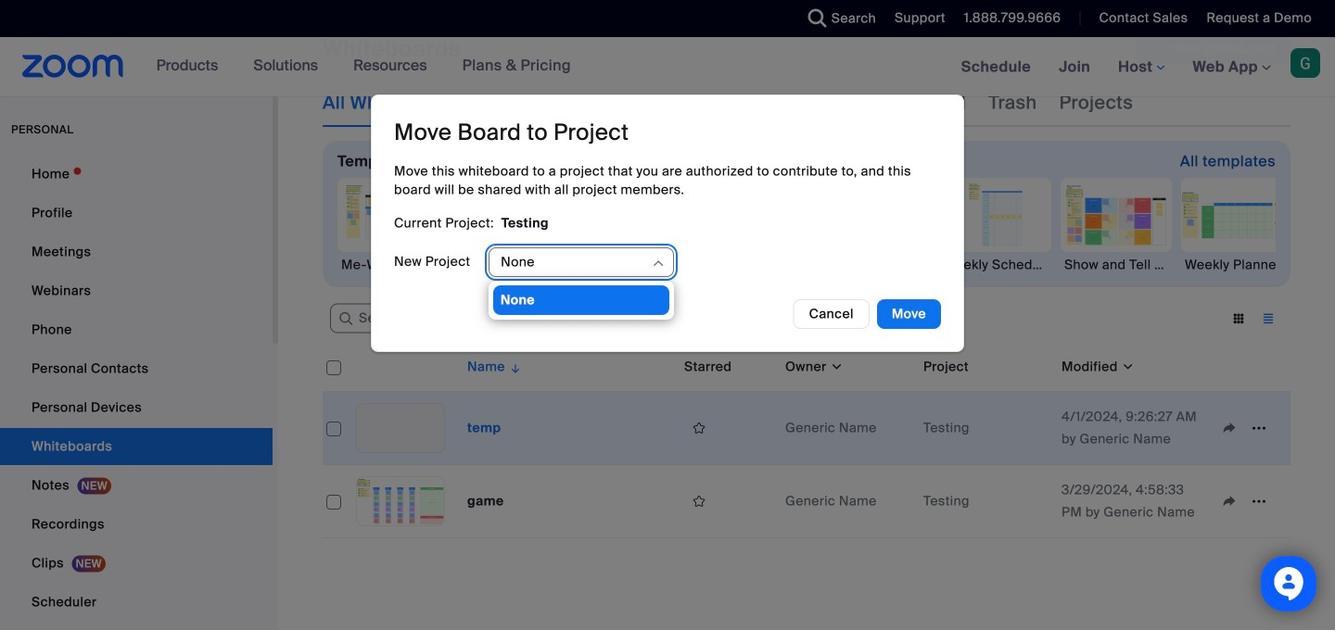 Task type: vqa. For each thing, say whether or not it's contained in the screenshot.
Hide options Icon
yes



Task type: locate. For each thing, give the bounding box(es) containing it.
weekly schedule element
[[940, 256, 1052, 274]]

personal menu menu
[[0, 156, 273, 631]]

temp, modified at apr 01, 2024 by generic name, link image
[[356, 403, 445, 453]]

grid mode, not selected image
[[1224, 311, 1254, 327]]

heading
[[394, 118, 629, 147]]

product information navigation
[[142, 37, 585, 96]]

list box
[[493, 286, 670, 315]]

arrow down image
[[505, 356, 522, 378]]

weekly planner element
[[1181, 256, 1293, 274]]

dialog
[[371, 95, 964, 352]]

fun fact element
[[458, 256, 569, 274]]

list mode, selected image
[[1254, 311, 1283, 327]]

me-we-us retrospective element
[[338, 256, 449, 274]]

meetings navigation
[[947, 37, 1335, 98]]

hide options image
[[651, 256, 666, 271]]

application
[[1136, 34, 1291, 64], [323, 343, 1291, 539], [684, 414, 771, 442], [684, 488, 771, 516]]

banner
[[0, 37, 1335, 98]]

Search text field
[[330, 304, 488, 334]]

temp element
[[467, 420, 501, 437]]



Task type: describe. For each thing, give the bounding box(es) containing it.
game element
[[467, 493, 504, 510]]

learning experience canvas element
[[579, 256, 690, 274]]

tabs of all whiteboard page tab list
[[323, 79, 1133, 127]]

show and tell with a twist element
[[1061, 256, 1172, 274]]

thumbnail of temp image
[[357, 404, 444, 453]]

thumbnail of game image
[[357, 478, 444, 526]]



